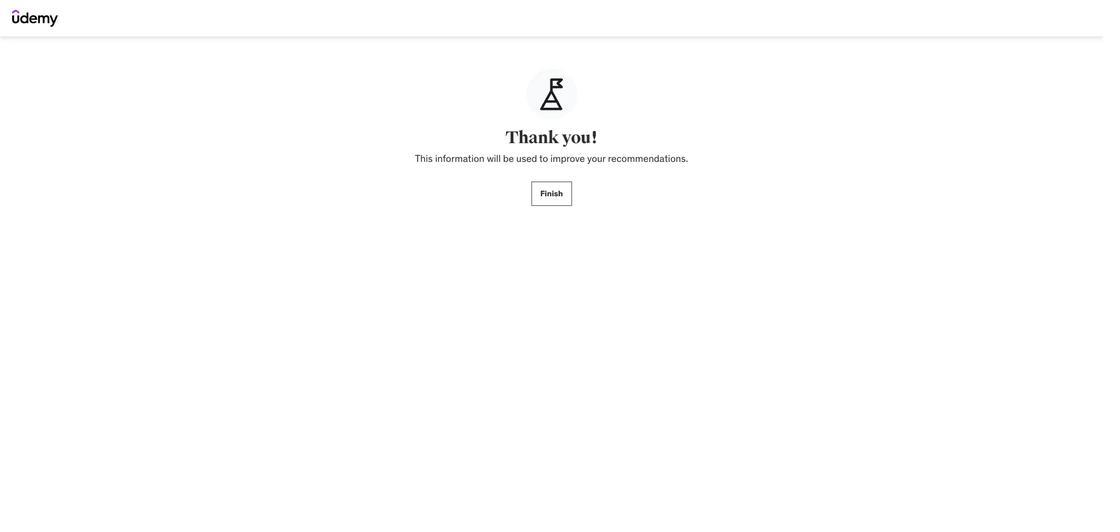 Task type: describe. For each thing, give the bounding box(es) containing it.
udemy image
[[12, 10, 58, 27]]

thank you! this information will be used to improve your recommendations.
[[415, 127, 689, 165]]

to
[[540, 152, 548, 165]]

recommendations.
[[608, 152, 689, 165]]

be
[[503, 152, 514, 165]]

this
[[415, 152, 433, 165]]

your
[[588, 152, 606, 165]]

used
[[517, 152, 538, 165]]



Task type: vqa. For each thing, say whether or not it's contained in the screenshot.
Next icon corresponding to Popular topics
no



Task type: locate. For each thing, give the bounding box(es) containing it.
finish
[[541, 188, 563, 199]]

you!
[[562, 127, 598, 148]]

improve
[[551, 152, 585, 165]]

finish link
[[532, 182, 572, 206]]

will
[[487, 152, 501, 165]]

information
[[435, 152, 485, 165]]

thank
[[506, 127, 559, 148]]



